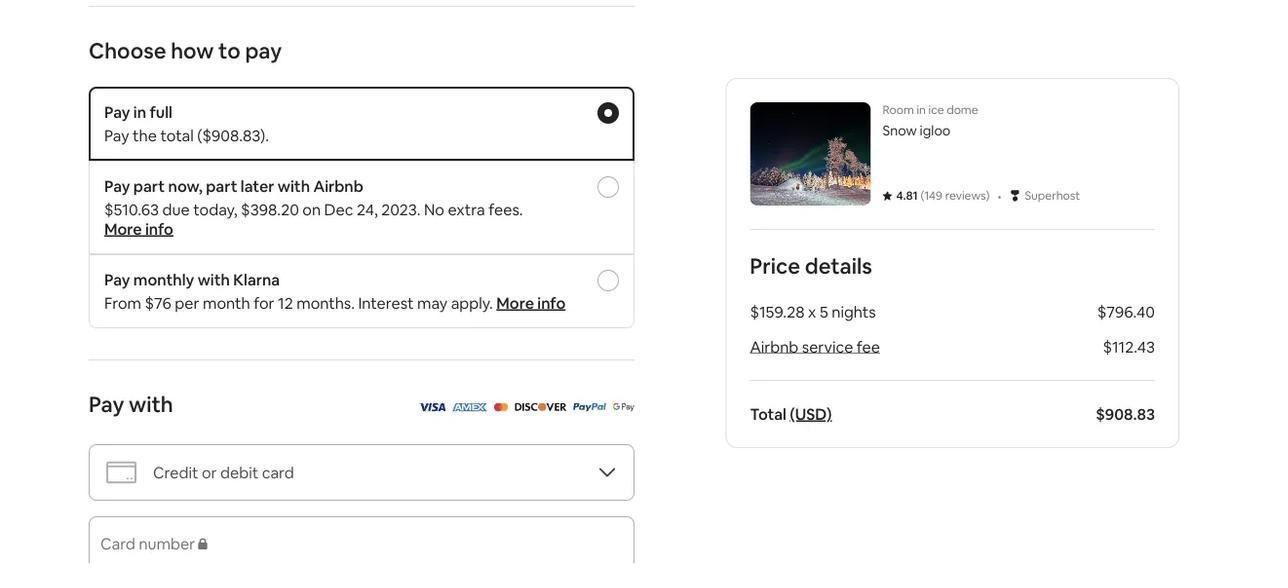 Task type: vqa. For each thing, say whether or not it's contained in the screenshot.
info
yes



Task type: describe. For each thing, give the bounding box(es) containing it.
reviews
[[946, 188, 987, 203]]

ice
[[929, 102, 945, 118]]

more info button for pay monthly with klarna from $76 per month for 12 months. interest may apply. more info
[[497, 293, 566, 313]]

pay for monthly
[[104, 270, 130, 290]]

1 part from the left
[[133, 176, 165, 196]]

2 discover card image from the top
[[514, 403, 567, 412]]

pay for with
[[89, 391, 124, 418]]

12
[[278, 293, 293, 313]]

per
[[175, 293, 199, 313]]

$796.40
[[1098, 302, 1156, 322]]

x
[[809, 302, 817, 322]]

may
[[417, 293, 448, 313]]

snow
[[883, 122, 917, 139]]

apply.
[[451, 293, 493, 313]]

more inside pay monthly with klarna from $76 per month for 12 months. interest may apply. more info
[[497, 293, 534, 313]]

debit
[[221, 463, 259, 483]]

24,
[[357, 199, 378, 219]]

dec
[[324, 199, 353, 219]]

(
[[921, 188, 925, 203]]

service
[[802, 337, 854, 357]]

pay in full pay the total ($908.83).
[[104, 102, 269, 145]]

149
[[925, 188, 943, 203]]

price details
[[750, 252, 873, 280]]

more info button for pay part now, part later with airbnb $510.63 due today,  $398.20 on dec 24, 2023. no extra fees. more info
[[104, 219, 174, 239]]

mastercard image
[[494, 396, 509, 416]]

pay part now, part later with airbnb $510.63 due today,  $398.20 on dec 24, 2023. no extra fees. more info
[[104, 176, 523, 239]]

monthly
[[133, 270, 194, 290]]

price
[[750, 252, 801, 280]]

fee
[[857, 337, 881, 357]]

mastercard image
[[494, 403, 509, 412]]

total
[[160, 125, 194, 145]]

extra
[[448, 199, 485, 219]]

•
[[998, 186, 1002, 206]]

months.
[[297, 293, 355, 313]]

credit card image
[[105, 457, 138, 489]]

choose
[[89, 37, 166, 64]]

4.81 ( 149 reviews )
[[897, 188, 990, 203]]

credit or debit card
[[153, 463, 294, 483]]

american express card image
[[452, 396, 488, 416]]

or
[[202, 463, 217, 483]]

no
[[424, 199, 445, 219]]

later
[[241, 176, 274, 196]]

more inside pay part now, part later with airbnb $510.63 due today,  $398.20 on dec 24, 2023. no extra fees. more info
[[104, 219, 142, 239]]

2 part from the left
[[206, 176, 237, 196]]

how
[[171, 37, 214, 64]]

2023.
[[382, 199, 421, 219]]



Task type: locate. For each thing, give the bounding box(es) containing it.
airbnb service fee
[[750, 337, 881, 357]]

in left ice
[[917, 102, 926, 118]]

pay monthly with klarna from $76 per month for 12 months. interest may apply. more info
[[104, 270, 566, 313]]

in left full at the left top of page
[[133, 102, 146, 122]]

airbnb inside pay part now, part later with airbnb $510.63 due today,  $398.20 on dec 24, 2023. no extra fees. more info
[[314, 176, 364, 196]]

more left the due
[[104, 219, 142, 239]]

$112.43
[[1103, 337, 1156, 357]]

1 horizontal spatial part
[[206, 176, 237, 196]]

pay inside pay monthly with klarna from $76 per month for 12 months. interest may apply. more info
[[104, 270, 130, 290]]

more right apply.
[[497, 293, 534, 313]]

None radio
[[598, 177, 619, 198], [598, 270, 619, 292], [598, 177, 619, 198], [598, 270, 619, 292]]

credit
[[153, 463, 198, 483]]

4.81
[[897, 188, 918, 203]]

part
[[133, 176, 165, 196], [206, 176, 237, 196]]

to
[[219, 37, 241, 64]]

month
[[203, 293, 250, 313]]

0 vertical spatial airbnb
[[314, 176, 364, 196]]

1 horizontal spatial more info button
[[497, 293, 566, 313]]

dome
[[947, 102, 979, 118]]

with up credit
[[129, 391, 173, 418]]

fees.
[[489, 199, 523, 219]]

pay up credit card image
[[89, 391, 124, 418]]

0 vertical spatial with
[[278, 176, 310, 196]]

pay left full at the left top of page
[[104, 102, 130, 122]]

discover card image right mastercard image
[[514, 403, 567, 412]]

klarna
[[233, 270, 280, 290]]

$510.63
[[104, 199, 159, 219]]

pay inside pay part now, part later with airbnb $510.63 due today,  $398.20 on dec 24, 2023. no extra fees. more info
[[104, 176, 130, 196]]

due
[[162, 199, 190, 219]]

1 vertical spatial airbnb
[[750, 337, 799, 357]]

interest
[[358, 293, 414, 313]]

with up month
[[198, 270, 230, 290]]

visa card image
[[418, 403, 446, 412]]

more info button right apply.
[[497, 293, 566, 313]]

the
[[133, 125, 157, 145]]

pay
[[245, 37, 282, 64]]

part up $510.63
[[133, 176, 165, 196]]

info inside pay part now, part later with airbnb $510.63 due today,  $398.20 on dec 24, 2023. no extra fees. more info
[[145, 219, 174, 239]]

0 horizontal spatial part
[[133, 176, 165, 196]]

$159.28 x 5 nights
[[750, 302, 876, 322]]

info down now,
[[145, 219, 174, 239]]

today,
[[193, 199, 238, 219]]

1 vertical spatial with
[[198, 270, 230, 290]]

0 horizontal spatial info
[[145, 219, 174, 239]]

None radio
[[598, 102, 619, 124]]

with inside pay monthly with klarna from $76 per month for 12 months. interest may apply. more info
[[198, 270, 230, 290]]

paypal image
[[573, 403, 607, 412]]

2 horizontal spatial with
[[278, 176, 310, 196]]

1 vertical spatial info
[[538, 293, 566, 313]]

)
[[987, 188, 990, 203]]

now,
[[168, 176, 203, 196]]

room in ice dome snow igloo
[[883, 102, 979, 139]]

1 horizontal spatial more
[[497, 293, 534, 313]]

0 vertical spatial info
[[145, 219, 174, 239]]

more
[[104, 219, 142, 239], [497, 293, 534, 313]]

1 horizontal spatial airbnb
[[750, 337, 799, 357]]

room
[[883, 102, 915, 118]]

$159.28
[[750, 302, 805, 322]]

0 horizontal spatial in
[[133, 102, 146, 122]]

american express card image
[[452, 403, 488, 412]]

airbnb
[[314, 176, 364, 196], [750, 337, 799, 357]]

info
[[145, 219, 174, 239], [538, 293, 566, 313]]

with up the on
[[278, 176, 310, 196]]

in for pay
[[133, 102, 146, 122]]

full
[[150, 102, 172, 122]]

0 vertical spatial more
[[104, 219, 142, 239]]

0 horizontal spatial with
[[129, 391, 173, 418]]

discover card image right mastercard icon
[[514, 396, 567, 416]]

pay
[[104, 102, 130, 122], [104, 125, 129, 145], [104, 176, 130, 196], [104, 270, 130, 290], [89, 391, 124, 418]]

paypal image
[[573, 396, 607, 416]]

pay left the
[[104, 125, 129, 145]]

for
[[254, 293, 275, 313]]

with
[[278, 176, 310, 196], [198, 270, 230, 290], [129, 391, 173, 418]]

info inside pay monthly with klarna from $76 per month for 12 months. interest may apply. more info
[[538, 293, 566, 313]]

1 vertical spatial more info button
[[497, 293, 566, 313]]

in
[[133, 102, 146, 122], [917, 102, 926, 118]]

superhost
[[1025, 188, 1081, 203]]

0 vertical spatial more info button
[[104, 219, 174, 239]]

pay up from
[[104, 270, 130, 290]]

visa card image
[[418, 396, 446, 416]]

nights
[[832, 302, 876, 322]]

in inside pay in full pay the total ($908.83).
[[133, 102, 146, 122]]

in for room
[[917, 102, 926, 118]]

2 vertical spatial with
[[129, 391, 173, 418]]

pay for part
[[104, 176, 130, 196]]

part up the today,
[[206, 176, 237, 196]]

(usd) button
[[790, 404, 832, 424]]

0 horizontal spatial airbnb
[[314, 176, 364, 196]]

1 discover card image from the top
[[514, 396, 567, 416]]

total (usd)
[[750, 404, 832, 424]]

in inside room in ice dome snow igloo
[[917, 102, 926, 118]]

google pay image
[[613, 403, 635, 412]]

pay with
[[89, 391, 173, 418]]

pay up $510.63
[[104, 176, 130, 196]]

info right apply.
[[538, 293, 566, 313]]

1 horizontal spatial with
[[198, 270, 230, 290]]

$908.83
[[1096, 404, 1156, 424]]

from
[[104, 293, 141, 313]]

1 horizontal spatial info
[[538, 293, 566, 313]]

$76
[[145, 293, 171, 313]]

($908.83).
[[197, 125, 269, 145]]

credit or debit card button
[[89, 445, 635, 501]]

airbnb up dec
[[314, 176, 364, 196]]

5
[[820, 302, 829, 322]]

card
[[262, 463, 294, 483]]

with inside pay part now, part later with airbnb $510.63 due today,  $398.20 on dec 24, 2023. no extra fees. more info
[[278, 176, 310, 196]]

google pay image
[[613, 396, 635, 416]]

more info button
[[104, 219, 174, 239], [497, 293, 566, 313]]

choose how to pay
[[89, 37, 282, 64]]

more info button up "monthly" at the left of page
[[104, 219, 174, 239]]

airbnb down $159.28
[[750, 337, 799, 357]]

on
[[303, 199, 321, 219]]

discover card image
[[514, 396, 567, 416], [514, 403, 567, 412]]

igloo
[[920, 122, 951, 139]]

(usd)
[[790, 404, 832, 424]]

1 horizontal spatial in
[[917, 102, 926, 118]]

airbnb service fee button
[[750, 337, 881, 357]]

0 horizontal spatial more
[[104, 219, 142, 239]]

$398.20
[[241, 199, 299, 219]]

details
[[805, 252, 873, 280]]

total
[[750, 404, 787, 424]]

pay for in
[[104, 102, 130, 122]]

1 vertical spatial more
[[497, 293, 534, 313]]

0 horizontal spatial more info button
[[104, 219, 174, 239]]



